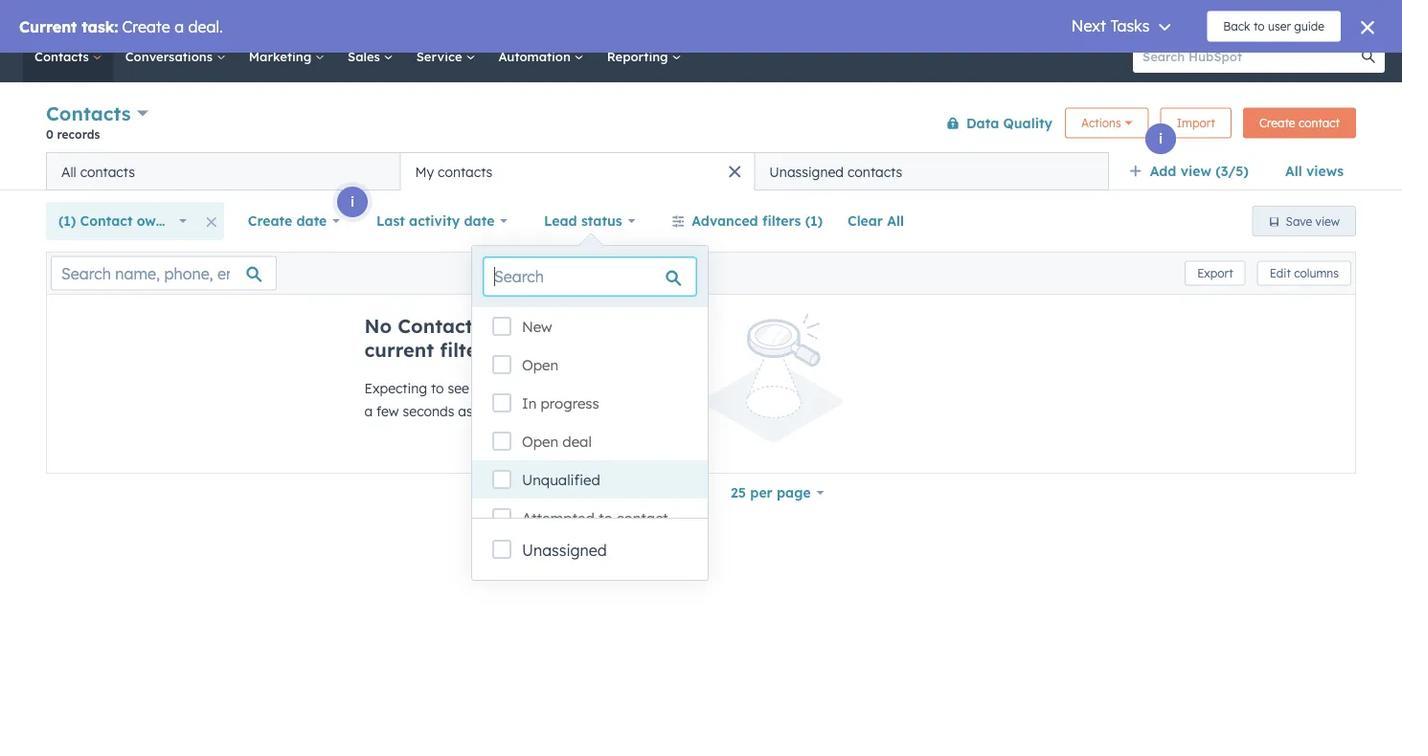 Task type: locate. For each thing, give the bounding box(es) containing it.
3 contacts from the left
[[848, 163, 903, 180]]

current
[[365, 338, 434, 362]]

view right add
[[1181, 163, 1212, 180]]

1 horizontal spatial unassigned
[[770, 163, 844, 180]]

my contacts
[[415, 163, 493, 180]]

contacts up clear all
[[848, 163, 903, 180]]

open down system
[[522, 433, 559, 451]]

unassigned inside button
[[770, 163, 844, 180]]

0 vertical spatial open
[[522, 356, 559, 375]]

view inside popup button
[[1181, 163, 1212, 180]]

2 horizontal spatial contacts
[[848, 163, 903, 180]]

to left the see
[[431, 380, 444, 397]]

service
[[416, 48, 466, 64]]

try
[[570, 380, 589, 397]]

hubspot link
[[23, 4, 72, 27]]

contacts inside no contacts match the current filters.
[[398, 314, 483, 338]]

contact up all views
[[1299, 116, 1340, 130]]

per
[[750, 485, 773, 502]]

all right clear
[[887, 213, 904, 229]]

see
[[448, 380, 469, 397]]

i
[[1159, 130, 1163, 147], [351, 194, 355, 210]]

create contact
[[1260, 116, 1340, 130]]

1 horizontal spatial date
[[464, 213, 495, 229]]

create down all contacts button
[[248, 213, 292, 229]]

upgrade
[[1058, 9, 1110, 24]]

the right as
[[477, 403, 497, 420]]

lead status button
[[532, 202, 648, 240]]

date right activity
[[464, 213, 495, 229]]

contacts
[[80, 163, 135, 180], [438, 163, 493, 180], [848, 163, 903, 180]]

25
[[731, 485, 746, 502]]

lead
[[544, 213, 577, 229]]

1 vertical spatial create
[[248, 213, 292, 229]]

1 horizontal spatial contacts
[[438, 163, 493, 180]]

create inside create contact button
[[1260, 116, 1296, 130]]

create contact button
[[1243, 108, 1357, 138]]

2 horizontal spatial all
[[1286, 163, 1303, 180]]

last activity date button
[[364, 202, 520, 240]]

1 horizontal spatial i
[[1159, 130, 1163, 147]]

1 (1) from the left
[[58, 213, 76, 229]]

contacts down records
[[80, 163, 135, 180]]

expecting to see new contacts? try again in a few seconds as the system catches up.
[[365, 380, 644, 420]]

all
[[1286, 163, 1303, 180], [61, 163, 76, 180], [887, 213, 904, 229]]

marketplaces image
[[1161, 9, 1178, 26]]

1 horizontal spatial contact
[[1299, 116, 1340, 130]]

all views
[[1286, 163, 1344, 180]]

the right new
[[555, 314, 586, 338]]

all contacts button
[[46, 152, 400, 191]]

Search HubSpot search field
[[1133, 40, 1368, 73]]

to down prev button
[[599, 510, 613, 528]]

unassigned up filters
[[770, 163, 844, 180]]

2 contacts from the left
[[438, 163, 493, 180]]

unassigned
[[770, 163, 844, 180], [522, 541, 607, 560]]

filters.
[[440, 338, 500, 362]]

create up all views
[[1260, 116, 1296, 130]]

Search search field
[[484, 258, 697, 296]]

Search name, phone, email addresses, or company search field
[[51, 256, 277, 291]]

1 vertical spatial to
[[599, 510, 613, 528]]

0 horizontal spatial unassigned
[[522, 541, 607, 560]]

deal
[[563, 433, 592, 451]]

1 contacts from the left
[[80, 163, 135, 180]]

0 horizontal spatial the
[[477, 403, 497, 420]]

all views link
[[1273, 152, 1357, 191]]

1 vertical spatial contact
[[617, 510, 668, 528]]

export button
[[1185, 261, 1246, 286]]

contacts up records
[[46, 102, 131, 126]]

conversations
[[125, 48, 216, 64]]

1 horizontal spatial i button
[[1146, 124, 1177, 154]]

view
[[1181, 163, 1212, 180], [1316, 214, 1340, 229]]

unassigned contacts
[[770, 163, 903, 180]]

1 horizontal spatial to
[[599, 510, 613, 528]]

1 horizontal spatial (1)
[[805, 213, 823, 229]]

service link
[[405, 31, 487, 82]]

edit
[[1270, 266, 1291, 281]]

open for open deal
[[522, 433, 559, 451]]

0
[[46, 127, 54, 141]]

edit columns
[[1270, 266, 1339, 281]]

1 open from the top
[[522, 356, 559, 375]]

advanced
[[692, 213, 759, 229]]

upgrade link
[[1037, 2, 1110, 28]]

all left views
[[1286, 163, 1303, 180]]

contact inside list box
[[617, 510, 668, 528]]

0 horizontal spatial create
[[248, 213, 292, 229]]

settings image
[[1234, 8, 1251, 25]]

0 vertical spatial contacts
[[34, 48, 93, 64]]

1 vertical spatial unassigned
[[522, 541, 607, 560]]

(1) right filters
[[805, 213, 823, 229]]

0 vertical spatial i
[[1159, 130, 1163, 147]]

edit columns button
[[1258, 261, 1352, 286]]

add
[[1150, 163, 1177, 180]]

i button up add
[[1146, 124, 1177, 154]]

1 horizontal spatial create
[[1260, 116, 1296, 130]]

advanced filters (1)
[[692, 213, 823, 229]]

notifications image
[[1266, 9, 1283, 26]]

date
[[297, 213, 327, 229], [464, 213, 495, 229]]

the
[[555, 314, 586, 338], [477, 403, 497, 420]]

0 horizontal spatial (1)
[[58, 213, 76, 229]]

0 vertical spatial the
[[555, 314, 586, 338]]

25 per page
[[731, 485, 811, 502]]

few
[[377, 403, 399, 420]]

1 date from the left
[[297, 213, 327, 229]]

the inside expecting to see new contacts? try again in a few seconds as the system catches up.
[[477, 403, 497, 420]]

i for the i button to the top
[[1159, 130, 1163, 147]]

import button
[[1161, 108, 1232, 138]]

1 vertical spatial view
[[1316, 214, 1340, 229]]

1 vertical spatial open
[[522, 433, 559, 451]]

i button left last
[[337, 187, 368, 217]]

2 vertical spatial contacts
[[398, 314, 483, 338]]

open
[[522, 356, 559, 375], [522, 433, 559, 451]]

abc button
[[1294, 0, 1378, 31]]

(1) left contact
[[58, 213, 76, 229]]

1 horizontal spatial view
[[1316, 214, 1340, 229]]

calling icon image
[[1121, 7, 1138, 25]]

clear
[[848, 213, 883, 229]]

to inside expecting to see new contacts? try again in a few seconds as the system catches up.
[[431, 380, 444, 397]]

list box
[[472, 308, 708, 537]]

contacts down hubspot link
[[34, 48, 93, 64]]

(1)
[[58, 213, 76, 229], [805, 213, 823, 229]]

no contacts match the current filters.
[[365, 314, 586, 362]]

contacts button
[[46, 100, 149, 127]]

create date button
[[235, 202, 353, 240]]

0 horizontal spatial contacts
[[80, 163, 135, 180]]

contacts right my
[[438, 163, 493, 180]]

0 horizontal spatial contact
[[617, 510, 668, 528]]

create for create contact
[[1260, 116, 1296, 130]]

lead status
[[544, 213, 622, 229]]

2 date from the left
[[464, 213, 495, 229]]

create
[[1260, 116, 1296, 130], [248, 213, 292, 229]]

1 vertical spatial i
[[351, 194, 355, 210]]

open for open
[[522, 356, 559, 375]]

1 horizontal spatial all
[[887, 213, 904, 229]]

system
[[501, 403, 546, 420]]

view inside button
[[1316, 214, 1340, 229]]

0 vertical spatial contact
[[1299, 116, 1340, 130]]

quality
[[1004, 114, 1053, 131]]

2 open from the top
[[522, 433, 559, 451]]

unassigned for unassigned contacts
[[770, 163, 844, 180]]

i button
[[1146, 124, 1177, 154], [337, 187, 368, 217]]

0 vertical spatial i button
[[1146, 124, 1177, 154]]

contacts for my contacts
[[438, 163, 493, 180]]

create inside the create date popup button
[[248, 213, 292, 229]]

views
[[1307, 163, 1344, 180]]

0 vertical spatial create
[[1260, 116, 1296, 130]]

0 horizontal spatial view
[[1181, 163, 1212, 180]]

add view (3/5) button
[[1117, 152, 1273, 191]]

create for create date
[[248, 213, 292, 229]]

again
[[592, 380, 629, 397]]

0 vertical spatial unassigned
[[770, 163, 844, 180]]

open up contacts?
[[522, 356, 559, 375]]

contact down pagination navigation at the bottom of page
[[617, 510, 668, 528]]

contacts
[[34, 48, 93, 64], [46, 102, 131, 126], [398, 314, 483, 338]]

view for save
[[1316, 214, 1340, 229]]

search image
[[1362, 50, 1376, 63]]

view for add
[[1181, 163, 1212, 180]]

view right save
[[1316, 214, 1340, 229]]

menu
[[1035, 0, 1380, 31]]

contacts right no
[[398, 314, 483, 338]]

0 horizontal spatial all
[[61, 163, 76, 180]]

prev button
[[566, 481, 639, 506]]

unassigned down attempted
[[522, 541, 607, 560]]

attempted
[[522, 510, 595, 528]]

1 horizontal spatial the
[[555, 314, 586, 338]]

0 horizontal spatial to
[[431, 380, 444, 397]]

1 vertical spatial contacts
[[46, 102, 131, 126]]

attempted to contact
[[522, 510, 668, 528]]

i for the bottom the i button
[[351, 194, 355, 210]]

all down 0 records
[[61, 163, 76, 180]]

reporting link
[[596, 31, 693, 82]]

pagination navigation
[[566, 481, 719, 506]]

actions
[[1082, 116, 1122, 130]]

marketing link
[[237, 31, 336, 82]]

1 vertical spatial the
[[477, 403, 497, 420]]

date left last
[[297, 213, 327, 229]]

0 horizontal spatial date
[[297, 213, 327, 229]]

0 vertical spatial view
[[1181, 163, 1212, 180]]

2 (1) from the left
[[805, 213, 823, 229]]

seconds
[[403, 403, 455, 420]]

expecting
[[365, 380, 427, 397]]

0 horizontal spatial i button
[[337, 187, 368, 217]]

a
[[365, 403, 373, 420]]

(1) inside button
[[805, 213, 823, 229]]

search button
[[1353, 40, 1385, 73]]

0 horizontal spatial i
[[351, 194, 355, 210]]

0 vertical spatial to
[[431, 380, 444, 397]]

contacts for all contacts
[[80, 163, 135, 180]]

import
[[1177, 116, 1216, 130]]



Task type: vqa. For each thing, say whether or not it's contained in the screenshot.
color to the right
no



Task type: describe. For each thing, give the bounding box(es) containing it.
(1) contact owner button
[[46, 202, 199, 240]]

save view button
[[1253, 206, 1357, 237]]

contacts link
[[23, 31, 114, 82]]

menu containing abc
[[1035, 0, 1380, 31]]

abc
[[1327, 7, 1349, 23]]

contacts banner
[[46, 98, 1357, 152]]

(3/5)
[[1216, 163, 1249, 180]]

to for attempted
[[599, 510, 613, 528]]

settings link
[[1230, 5, 1254, 25]]

progress
[[541, 395, 599, 413]]

prev
[[602, 485, 632, 502]]

unqualified
[[522, 471, 600, 490]]

(1) contact owner
[[58, 213, 178, 229]]

1 vertical spatial i button
[[337, 187, 368, 217]]

activity
[[409, 213, 460, 229]]

hubspot image
[[34, 4, 57, 27]]

match
[[489, 314, 549, 338]]

conversations link
[[114, 31, 237, 82]]

marketing
[[249, 48, 315, 64]]

list box containing new
[[472, 308, 708, 537]]

create date
[[248, 213, 327, 229]]

contact inside button
[[1299, 116, 1340, 130]]

(1) inside popup button
[[58, 213, 76, 229]]

catches
[[549, 403, 598, 420]]

actions button
[[1065, 108, 1149, 138]]

contacts?
[[502, 380, 566, 397]]

new
[[473, 380, 499, 397]]

filters
[[763, 213, 801, 229]]

contacts for unassigned contacts
[[848, 163, 903, 180]]

data
[[967, 114, 1000, 131]]

page
[[777, 485, 811, 502]]

all contacts
[[61, 163, 135, 180]]

unassigned contacts button
[[755, 152, 1109, 191]]

my contacts button
[[400, 152, 755, 191]]

marketplaces button
[[1150, 0, 1190, 31]]

help button
[[1194, 0, 1226, 31]]

unassigned for unassigned
[[522, 541, 607, 560]]

to for expecting
[[431, 380, 444, 397]]

notifications button
[[1258, 0, 1291, 31]]

advanced filters (1) button
[[659, 202, 835, 240]]

as
[[458, 403, 473, 420]]

sales
[[348, 48, 384, 64]]

all for all contacts
[[61, 163, 76, 180]]

next
[[646, 485, 677, 502]]

export
[[1198, 266, 1234, 281]]

in progress
[[522, 395, 599, 413]]

data quality
[[967, 114, 1053, 131]]

open deal
[[522, 433, 592, 451]]

contacts inside popup button
[[46, 102, 131, 126]]

last activity date
[[377, 213, 495, 229]]

all for all views
[[1286, 163, 1303, 180]]

columns
[[1295, 266, 1339, 281]]

sales link
[[336, 31, 405, 82]]

in
[[522, 395, 537, 413]]

owner
[[137, 213, 178, 229]]

clear all
[[848, 213, 904, 229]]

help image
[[1201, 9, 1219, 26]]

records
[[57, 127, 100, 141]]

25 per page button
[[719, 474, 837, 513]]

automation link
[[487, 31, 596, 82]]

0 records
[[46, 127, 100, 141]]

calling icon button
[[1113, 3, 1146, 28]]

save view
[[1286, 214, 1340, 229]]

the inside no contacts match the current filters.
[[555, 314, 586, 338]]

new
[[522, 318, 552, 336]]

data quality button
[[934, 104, 1054, 142]]

save
[[1286, 214, 1313, 229]]

last
[[377, 213, 405, 229]]

automation
[[499, 48, 575, 64]]

my
[[415, 163, 434, 180]]

next button
[[639, 481, 719, 506]]

contact
[[80, 213, 133, 229]]

no
[[365, 314, 392, 338]]

status
[[582, 213, 622, 229]]

gary orlando image
[[1306, 7, 1323, 24]]

clear all button
[[835, 202, 917, 240]]



